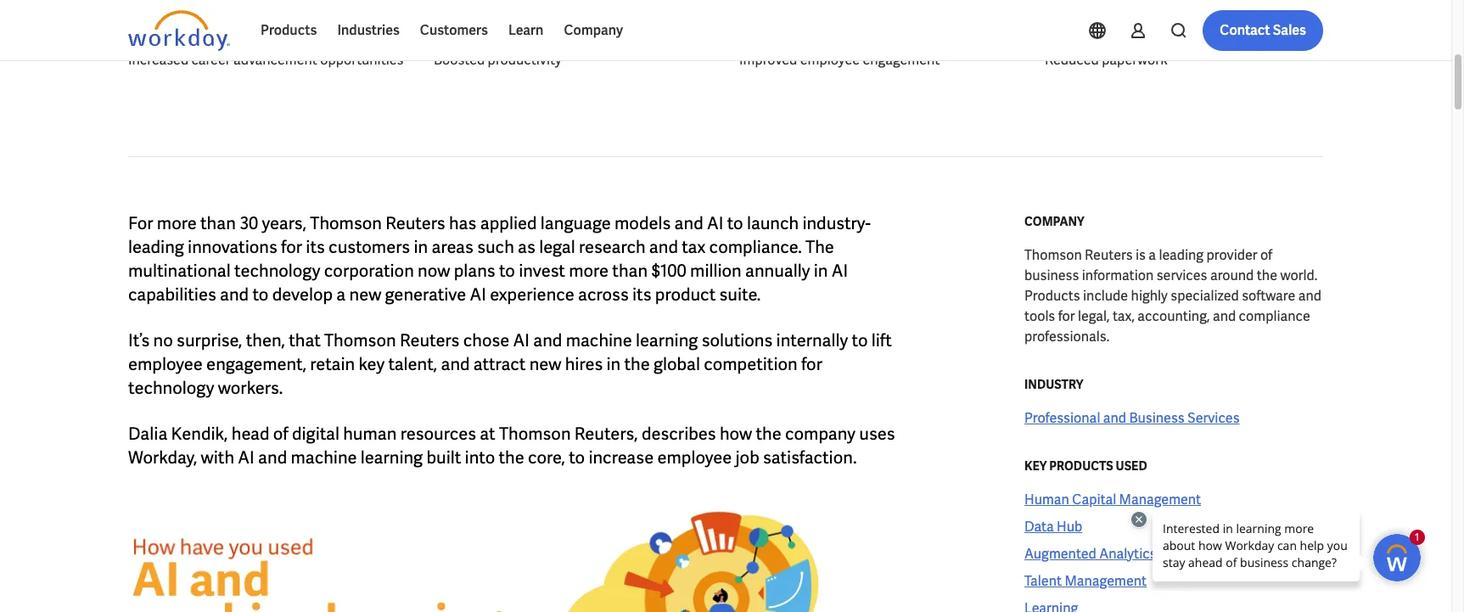 Task type: locate. For each thing, give the bounding box(es) containing it.
paperwork
[[1102, 51, 1168, 69]]

thomson inside "it's no surprise, then, that thomson reuters chose ai and machine learning solutions internally to lift employee engagement, retain key talent, and attract new hires in the global competition for technology workers."
[[324, 329, 396, 352]]

0 vertical spatial for
[[281, 236, 302, 258]]

more right for at the top of the page
[[157, 212, 197, 234]]

for up professionals.
[[1059, 307, 1076, 325]]

such
[[477, 236, 514, 258]]

develop
[[272, 284, 333, 306]]

and down innovations
[[220, 284, 249, 306]]

human capital management link
[[1025, 490, 1202, 510]]

reuters up talent,
[[400, 329, 460, 352]]

provider
[[1207, 246, 1258, 264]]

management inside 'link'
[[1120, 491, 1202, 509]]

new left hires
[[530, 353, 562, 375]]

2 vertical spatial in
[[607, 353, 621, 375]]

employee inside dalia kendik, head of digital human resources at thomson reuters, describes how the company uses workday, with ai and machine learning built into the core, to increase employee job satisfaction.
[[658, 447, 732, 469]]

ai down the on the top right
[[832, 260, 848, 282]]

ai down plans
[[470, 284, 486, 306]]

tax,
[[1113, 307, 1135, 325]]

innovations
[[188, 236, 278, 258]]

the up software
[[1257, 267, 1278, 284]]

1 horizontal spatial employee
[[658, 447, 732, 469]]

a right is at the right
[[1149, 246, 1157, 264]]

corporation
[[324, 260, 414, 282]]

increased
[[128, 51, 189, 69]]

reuters up the areas
[[386, 212, 446, 234]]

new down corporation
[[349, 284, 382, 306]]

launch
[[747, 212, 799, 234]]

0 horizontal spatial leading
[[128, 236, 184, 258]]

improved
[[740, 51, 798, 69]]

information
[[1082, 267, 1154, 284]]

machine down digital
[[291, 447, 357, 469]]

in up the now
[[414, 236, 428, 258]]

the left global
[[625, 353, 650, 375]]

for down years,
[[281, 236, 302, 258]]

employee inside "it's no surprise, then, that thomson reuters chose ai and machine learning solutions internally to lift employee engagement, retain key talent, and attract new hires in the global competition for technology workers."
[[128, 353, 203, 375]]

contact sales link
[[1203, 10, 1324, 51]]

reuters for for more than 30 years, thomson reuters has applied language models and ai to launch industry- leading innovations for its customers in areas such as legal research and tax compliance. the multinational technology corporation now plans to invest more than $100 million annually in ai capabilities and to develop a new generative ai experience across its product suite.
[[386, 212, 446, 234]]

in right hires
[[607, 353, 621, 375]]

1 vertical spatial employee
[[128, 353, 203, 375]]

kendik,
[[171, 423, 228, 445]]

products down business on the right
[[1025, 287, 1081, 305]]

solutions
[[702, 329, 773, 352]]

professional
[[1025, 409, 1101, 427]]

1 vertical spatial reuters
[[1085, 246, 1133, 264]]

plans
[[454, 260, 496, 282]]

reuters inside for more than 30 years, thomson reuters has applied language models and ai to launch industry- leading innovations for its customers in areas such as legal research and tax compliance. the multinational technology corporation now plans to invest more than $100 million annually in ai capabilities and to develop a new generative ai experience across its product suite.
[[386, 212, 446, 234]]

0 vertical spatial management
[[1120, 491, 1202, 509]]

ai inside "it's no surprise, then, that thomson reuters chose ai and machine learning solutions internally to lift employee engagement, retain key talent, and attract new hires in the global competition for technology workers."
[[513, 329, 530, 352]]

industry
[[1025, 377, 1084, 392]]

2 vertical spatial reuters
[[400, 329, 460, 352]]

and
[[675, 212, 704, 234], [649, 236, 678, 258], [220, 284, 249, 306], [1299, 287, 1322, 305], [1213, 307, 1237, 325], [533, 329, 562, 352], [441, 353, 470, 375], [1104, 409, 1127, 427], [258, 447, 287, 469]]

0 horizontal spatial technology
[[128, 377, 214, 399]]

data hub
[[1025, 518, 1083, 536]]

software
[[1242, 287, 1296, 305]]

its down years,
[[306, 236, 325, 258]]

management
[[1120, 491, 1202, 509], [1065, 572, 1147, 590]]

to down such
[[499, 260, 515, 282]]

ai down head
[[238, 447, 255, 469]]

human
[[1025, 491, 1070, 509]]

0 vertical spatial products
[[261, 21, 317, 39]]

0 horizontal spatial employee
[[128, 353, 203, 375]]

1 horizontal spatial learning
[[636, 329, 698, 352]]

hires
[[565, 353, 603, 375]]

annually
[[746, 260, 810, 282]]

30
[[240, 212, 258, 234]]

a down corporation
[[337, 284, 346, 306]]

machine inside "it's no surprise, then, that thomson reuters chose ai and machine learning solutions internally to lift employee engagement, retain key talent, and attract new hires in the global competition for technology workers."
[[566, 329, 632, 352]]

professional and business services link
[[1025, 408, 1240, 429]]

management down augmented analytics link
[[1065, 572, 1147, 590]]

1 horizontal spatial machine
[[566, 329, 632, 352]]

1 horizontal spatial technology
[[234, 260, 321, 282]]

for down internally
[[802, 353, 823, 375]]

employee right 'improved'
[[801, 51, 860, 69]]

for inside "it's no surprise, then, that thomson reuters chose ai and machine learning solutions internally to lift employee engagement, retain key talent, and attract new hires in the global competition for technology workers."
[[802, 353, 823, 375]]

0 vertical spatial of
[[1261, 246, 1273, 264]]

new inside "it's no surprise, then, that thomson reuters chose ai and machine learning solutions internally to lift employee engagement, retain key talent, and attract new hires in the global competition for technology workers."
[[530, 353, 562, 375]]

0 horizontal spatial learning
[[361, 447, 423, 469]]

0 horizontal spatial in
[[414, 236, 428, 258]]

its down $100
[[633, 284, 652, 306]]

learning down human
[[361, 447, 423, 469]]

machine inside dalia kendik, head of digital human resources at thomson reuters, describes how the company uses workday, with ai and machine learning built into the core, to increase employee job satisfaction.
[[291, 447, 357, 469]]

learning up global
[[636, 329, 698, 352]]

ai up attract
[[513, 329, 530, 352]]

capabilities
[[128, 284, 216, 306]]

accounting,
[[1138, 307, 1210, 325]]

uses
[[860, 423, 895, 445]]

reuters inside thomson reuters is a leading provider of business information services around the world. products include highly specialized software and tools for legal, tax, accounting, and compliance professionals.
[[1085, 246, 1133, 264]]

more up across on the top left of the page
[[569, 260, 609, 282]]

1 horizontal spatial products
[[1025, 287, 1081, 305]]

2 horizontal spatial in
[[814, 260, 828, 282]]

technology
[[234, 260, 321, 282], [128, 377, 214, 399]]

technology down "no"
[[128, 377, 214, 399]]

models
[[615, 212, 671, 234]]

1 vertical spatial technology
[[128, 377, 214, 399]]

legal,
[[1078, 307, 1110, 325]]

0 horizontal spatial for
[[281, 236, 302, 258]]

a inside for more than 30 years, thomson reuters has applied language models and ai to launch industry- leading innovations for its customers in areas such as legal research and tax compliance. the multinational technology corporation now plans to invest more than $100 million annually in ai capabilities and to develop a new generative ai experience across its product suite.
[[337, 284, 346, 306]]

of right provider
[[1261, 246, 1273, 264]]

go to the homepage image
[[128, 10, 230, 51]]

0 horizontal spatial than
[[200, 212, 236, 234]]

1 vertical spatial of
[[273, 423, 288, 445]]

0 vertical spatial technology
[[234, 260, 321, 282]]

products up advancement
[[261, 21, 317, 39]]

no
[[153, 329, 173, 352]]

learn
[[509, 21, 544, 39]]

specialized
[[1171, 287, 1240, 305]]

used
[[1116, 459, 1148, 474]]

services
[[1157, 267, 1208, 284]]

business
[[1130, 409, 1185, 427]]

talent management link
[[1025, 571, 1147, 592]]

2 vertical spatial for
[[802, 353, 823, 375]]

ai up compliance.
[[707, 212, 724, 234]]

leading
[[128, 236, 184, 258], [1159, 246, 1204, 264]]

than down research
[[613, 260, 648, 282]]

0 vertical spatial a
[[1149, 246, 1157, 264]]

1 vertical spatial in
[[814, 260, 828, 282]]

0 vertical spatial learning
[[636, 329, 698, 352]]

compliance.
[[710, 236, 802, 258]]

leading inside for more than 30 years, thomson reuters has applied language models and ai to launch industry- leading innovations for its customers in areas such as legal research and tax compliance. the multinational technology corporation now plans to invest more than $100 million annually in ai capabilities and to develop a new generative ai experience across its product suite.
[[128, 236, 184, 258]]

the
[[1257, 267, 1278, 284], [625, 353, 650, 375], [756, 423, 782, 445], [499, 447, 525, 469]]

augmented
[[1025, 545, 1097, 563]]

of right head
[[273, 423, 288, 445]]

ai inside dalia kendik, head of digital human resources at thomson reuters, describes how the company uses workday, with ai and machine learning built into the core, to increase employee job satisfaction.
[[238, 447, 255, 469]]

for
[[128, 212, 153, 234]]

employee down describes at the bottom left of the page
[[658, 447, 732, 469]]

in down the on the top right
[[814, 260, 828, 282]]

thomson up customers
[[310, 212, 382, 234]]

2 horizontal spatial for
[[1059, 307, 1076, 325]]

management down the used
[[1120, 491, 1202, 509]]

to right core,
[[569, 447, 585, 469]]

thomson up business on the right
[[1025, 246, 1082, 264]]

0 horizontal spatial products
[[261, 21, 317, 39]]

1 vertical spatial learning
[[361, 447, 423, 469]]

and down head
[[258, 447, 287, 469]]

0 horizontal spatial more
[[157, 212, 197, 234]]

1 horizontal spatial leading
[[1159, 246, 1204, 264]]

0 vertical spatial in
[[414, 236, 428, 258]]

0 horizontal spatial its
[[306, 236, 325, 258]]

to left lift at the bottom right of the page
[[852, 329, 868, 352]]

0 vertical spatial employee
[[801, 51, 860, 69]]

employee
[[801, 51, 860, 69], [128, 353, 203, 375], [658, 447, 732, 469]]

it's no surprise, then, that thomson reuters chose ai and machine learning solutions internally to lift employee engagement, retain key talent, and attract new hires in the global competition for technology workers.
[[128, 329, 892, 399]]

ai
[[707, 212, 724, 234], [832, 260, 848, 282], [470, 284, 486, 306], [513, 329, 530, 352], [238, 447, 255, 469]]

2 horizontal spatial employee
[[801, 51, 860, 69]]

compliance
[[1239, 307, 1311, 325]]

reuters inside "it's no surprise, then, that thomson reuters chose ai and machine learning solutions internally to lift employee engagement, retain key talent, and attract new hires in the global competition for technology workers."
[[400, 329, 460, 352]]

technology up develop
[[234, 260, 321, 282]]

company
[[785, 423, 856, 445]]

professional and business services
[[1025, 409, 1240, 427]]

suite.
[[720, 284, 761, 306]]

0 vertical spatial its
[[306, 236, 325, 258]]

0 vertical spatial reuters
[[386, 212, 446, 234]]

1 vertical spatial a
[[337, 284, 346, 306]]

0 horizontal spatial of
[[273, 423, 288, 445]]

in
[[414, 236, 428, 258], [814, 260, 828, 282], [607, 353, 621, 375]]

of
[[1261, 246, 1273, 264], [273, 423, 288, 445]]

more
[[157, 212, 197, 234], [569, 260, 609, 282]]

1 vertical spatial more
[[569, 260, 609, 282]]

1 horizontal spatial more
[[569, 260, 609, 282]]

1 vertical spatial its
[[633, 284, 652, 306]]

employee down "no"
[[128, 353, 203, 375]]

1 vertical spatial products
[[1025, 287, 1081, 305]]

core,
[[528, 447, 565, 469]]

1 vertical spatial new
[[530, 353, 562, 375]]

1 vertical spatial machine
[[291, 447, 357, 469]]

company button
[[554, 10, 633, 51]]

reuters up information
[[1085, 246, 1133, 264]]

learning inside dalia kendik, head of digital human resources at thomson reuters, describes how the company uses workday, with ai and machine learning built into the core, to increase employee job satisfaction.
[[361, 447, 423, 469]]

the inside "it's no surprise, then, that thomson reuters chose ai and machine learning solutions internally to lift employee engagement, retain key talent, and attract new hires in the global competition for technology workers."
[[625, 353, 650, 375]]

1 horizontal spatial a
[[1149, 246, 1157, 264]]

company
[[1025, 214, 1085, 229]]

2 vertical spatial employee
[[658, 447, 732, 469]]

competition
[[704, 353, 798, 375]]

now
[[418, 260, 450, 282]]

analytics
[[1100, 545, 1157, 563]]

0 horizontal spatial new
[[349, 284, 382, 306]]

than up innovations
[[200, 212, 236, 234]]

1 horizontal spatial of
[[1261, 246, 1273, 264]]

data
[[1025, 518, 1054, 536]]

leading up services in the right top of the page
[[1159, 246, 1204, 264]]

leading down for at the top of the page
[[128, 236, 184, 258]]

a
[[1149, 246, 1157, 264], [337, 284, 346, 306]]

new
[[349, 284, 382, 306], [530, 353, 562, 375]]

industries button
[[327, 10, 410, 51]]

learning
[[636, 329, 698, 352], [361, 447, 423, 469]]

1 horizontal spatial new
[[530, 353, 562, 375]]

around
[[1211, 267, 1254, 284]]

thomson up key
[[324, 329, 396, 352]]

products
[[261, 21, 317, 39], [1025, 287, 1081, 305]]

thomson up core,
[[499, 423, 571, 445]]

0 horizontal spatial machine
[[291, 447, 357, 469]]

describes
[[642, 423, 716, 445]]

0 vertical spatial new
[[349, 284, 382, 306]]

1 horizontal spatial its
[[633, 284, 652, 306]]

then,
[[246, 329, 285, 352]]

technology inside "it's no surprise, then, that thomson reuters chose ai and machine learning solutions internally to lift employee engagement, retain key talent, and attract new hires in the global competition for technology workers."
[[128, 377, 214, 399]]

learn button
[[498, 10, 554, 51]]

into
[[465, 447, 495, 469]]

0 vertical spatial machine
[[566, 329, 632, 352]]

1 horizontal spatial in
[[607, 353, 621, 375]]

1 vertical spatial than
[[613, 260, 648, 282]]

0 vertical spatial more
[[157, 212, 197, 234]]

language
[[541, 212, 611, 234]]

machine up hires
[[566, 329, 632, 352]]

0 horizontal spatial a
[[337, 284, 346, 306]]

boosted productivity
[[434, 51, 562, 69]]

services
[[1188, 409, 1240, 427]]

1 vertical spatial for
[[1059, 307, 1076, 325]]

a inside thomson reuters is a leading provider of business information services around the world. products include highly specialized software and tools for legal, tax, accounting, and compliance professionals.
[[1149, 246, 1157, 264]]

1 horizontal spatial for
[[802, 353, 823, 375]]

for more than 30 years, thomson reuters has applied language models and ai to launch industry- leading innovations for its customers in areas such as legal research and tax compliance. the multinational technology corporation now plans to invest more than $100 million annually in ai capabilities and to develop a new generative ai experience across its product suite.
[[128, 212, 871, 306]]



Task type: vqa. For each thing, say whether or not it's contained in the screenshot.
collaboration.
no



Task type: describe. For each thing, give the bounding box(es) containing it.
legal
[[539, 236, 575, 258]]

products button
[[250, 10, 327, 51]]

$100
[[652, 260, 687, 282]]

tools
[[1025, 307, 1056, 325]]

talent
[[1025, 572, 1062, 590]]

that
[[289, 329, 321, 352]]

the
[[806, 236, 835, 258]]

industry-
[[803, 212, 871, 234]]

technology inside for more than 30 years, thomson reuters has applied language models and ai to launch industry- leading innovations for its customers in areas such as legal research and tax compliance. the multinational technology corporation now plans to invest more than $100 million annually in ai capabilities and to develop a new generative ai experience across its product suite.
[[234, 260, 321, 282]]

global
[[654, 353, 700, 375]]

for inside thomson reuters is a leading provider of business information services around the world. products include highly specialized software and tools for legal, tax, accounting, and compliance professionals.
[[1059, 307, 1076, 325]]

job
[[736, 447, 760, 469]]

and up the tax
[[675, 212, 704, 234]]

workday,
[[128, 447, 197, 469]]

and down the world.
[[1299, 287, 1322, 305]]

for inside for more than 30 years, thomson reuters has applied language models and ai to launch industry- leading innovations for its customers in areas such as legal research and tax compliance. the multinational technology corporation now plans to invest more than $100 million annually in ai capabilities and to develop a new generative ai experience across its product suite.
[[281, 236, 302, 258]]

business
[[1025, 267, 1080, 284]]

resources
[[400, 423, 476, 445]]

talent management
[[1025, 572, 1147, 590]]

generative
[[385, 284, 466, 306]]

thomson inside for more than 30 years, thomson reuters has applied language models and ai to launch industry- leading innovations for its customers in areas such as legal research and tax compliance. the multinational technology corporation now plans to invest more than $100 million annually in ai capabilities and to develop a new generative ai experience across its product suite.
[[310, 212, 382, 234]]

the right into
[[499, 447, 525, 469]]

has
[[449, 212, 477, 234]]

dalia
[[128, 423, 168, 445]]

engagement,
[[206, 353, 307, 375]]

products
[[1050, 459, 1114, 474]]

and down specialized
[[1213, 307, 1237, 325]]

to inside dalia kendik, head of digital human resources at thomson reuters, describes how the company uses workday, with ai and machine learning built into the core, to increase employee job satisfaction.
[[569, 447, 585, 469]]

as
[[518, 236, 536, 258]]

engagement
[[863, 51, 940, 69]]

million
[[690, 260, 742, 282]]

talent,
[[388, 353, 437, 375]]

thomson reuters is a leading provider of business information services around the world. products include highly specialized software and tools for legal, tax, accounting, and compliance professionals.
[[1025, 246, 1322, 346]]

and down chose
[[441, 353, 470, 375]]

it's
[[128, 329, 150, 352]]

research
[[579, 236, 646, 258]]

of inside dalia kendik, head of digital human resources at thomson reuters, describes how the company uses workday, with ai and machine learning built into the core, to increase employee job satisfaction.
[[273, 423, 288, 445]]

learning inside "it's no surprise, then, that thomson reuters chose ai and machine learning solutions internally to lift employee engagement, retain key talent, and attract new hires in the global competition for technology workers."
[[636, 329, 698, 352]]

1 vertical spatial management
[[1065, 572, 1147, 590]]

with
[[201, 447, 234, 469]]

attract
[[474, 353, 526, 375]]

products inside thomson reuters is a leading provider of business information services around the world. products include highly specialized software and tools for legal, tax, accounting, and compliance professionals.
[[1025, 287, 1081, 305]]

the inside thomson reuters is a leading provider of business information services around the world. products include highly specialized software and tools for legal, tax, accounting, and compliance professionals.
[[1257, 267, 1278, 284]]

to left develop
[[253, 284, 269, 306]]

and inside dalia kendik, head of digital human resources at thomson reuters, describes how the company uses workday, with ai and machine learning built into the core, to increase employee job satisfaction.
[[258, 447, 287, 469]]

internally
[[777, 329, 848, 352]]

of inside thomson reuters is a leading provider of business information services around the world. products include highly specialized software and tools for legal, tax, accounting, and compliance professionals.
[[1261, 246, 1273, 264]]

reduced
[[1045, 51, 1099, 69]]

professionals.
[[1025, 328, 1110, 346]]

chose
[[463, 329, 510, 352]]

to up compliance.
[[727, 212, 744, 234]]

contact sales
[[1220, 21, 1307, 39]]

how
[[720, 423, 753, 445]]

the up job
[[756, 423, 782, 445]]

products inside dropdown button
[[261, 21, 317, 39]]

increased career advancement opportunities
[[128, 51, 404, 69]]

experience
[[490, 284, 575, 306]]

digital
[[292, 423, 340, 445]]

to inside "it's no surprise, then, that thomson reuters chose ai and machine learning solutions internally to lift employee engagement, retain key talent, and attract new hires in the global competition for technology workers."
[[852, 329, 868, 352]]

improved employee engagement
[[740, 51, 940, 69]]

thomson inside dalia kendik, head of digital human resources at thomson reuters, describes how the company uses workday, with ai and machine learning built into the core, to increase employee job satisfaction.
[[499, 423, 571, 445]]

invest
[[519, 260, 565, 282]]

in inside "it's no surprise, then, that thomson reuters chose ai and machine learning solutions internally to lift employee engagement, retain key talent, and attract new hires in the global competition for technology workers."
[[607, 353, 621, 375]]

contact
[[1220, 21, 1271, 39]]

customers button
[[410, 10, 498, 51]]

leading inside thomson reuters is a leading provider of business information services around the world. products include highly specialized software and tools for legal, tax, accounting, and compliance professionals.
[[1159, 246, 1204, 264]]

advancement
[[233, 51, 317, 69]]

and down experience
[[533, 329, 562, 352]]

reuters,
[[575, 423, 638, 445]]

reduced paperwork
[[1045, 51, 1168, 69]]

customers
[[420, 21, 488, 39]]

built
[[427, 447, 461, 469]]

dalia kendik, head of digital human resources at thomson reuters, describes how the company uses workday, with ai and machine learning built into the core, to increase employee job satisfaction.
[[128, 423, 895, 469]]

human
[[343, 423, 397, 445]]

product
[[655, 284, 716, 306]]

thomson inside thomson reuters is a leading provider of business information services around the world. products include highly specialized software and tools for legal, tax, accounting, and compliance professionals.
[[1025, 246, 1082, 264]]

career
[[192, 51, 231, 69]]

key
[[359, 353, 385, 375]]

reuters for it's no surprise, then, that thomson reuters chose ai and machine learning solutions internally to lift employee engagement, retain key talent, and attract new hires in the global competition for technology workers.
[[400, 329, 460, 352]]

retain
[[310, 353, 355, 375]]

areas
[[432, 236, 474, 258]]

years,
[[262, 212, 307, 234]]

1 horizontal spatial than
[[613, 260, 648, 282]]

increase
[[589, 447, 654, 469]]

and left business
[[1104, 409, 1127, 427]]

is
[[1136, 246, 1146, 264]]

satisfaction.
[[763, 447, 857, 469]]

multinational
[[128, 260, 231, 282]]

applied
[[480, 212, 537, 234]]

'' image
[[128, 492, 912, 612]]

hub
[[1057, 518, 1083, 536]]

and up $100
[[649, 236, 678, 258]]

new inside for more than 30 years, thomson reuters has applied language models and ai to launch industry- leading innovations for its customers in areas such as legal research and tax compliance. the multinational technology corporation now plans to invest more than $100 million annually in ai capabilities and to develop a new generative ai experience across its product suite.
[[349, 284, 382, 306]]

tax
[[682, 236, 706, 258]]

0 vertical spatial than
[[200, 212, 236, 234]]

productivity
[[488, 51, 562, 69]]

opportunities
[[320, 51, 404, 69]]

boosted
[[434, 51, 485, 69]]

head
[[232, 423, 270, 445]]

customers
[[329, 236, 410, 258]]

key
[[1025, 459, 1047, 474]]

sales
[[1273, 21, 1307, 39]]



